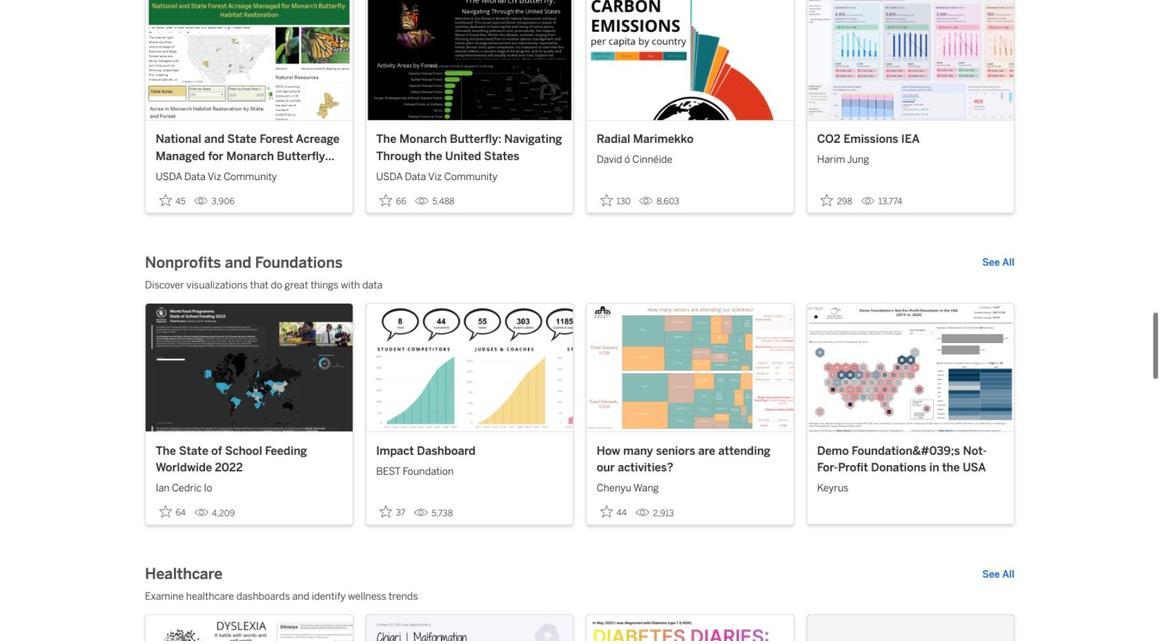Task type: vqa. For each thing, say whether or not it's contained in the screenshot.
Trending heading
no



Task type: locate. For each thing, give the bounding box(es) containing it.
see all nonprofits and foundations element
[[983, 256, 1015, 271]]

add favorite image
[[159, 194, 172, 206], [380, 194, 392, 206], [821, 194, 834, 206], [380, 506, 392, 518]]

see all healthcare element
[[983, 568, 1015, 582]]

workbook thumbnail image
[[146, 0, 352, 120], [366, 0, 573, 120], [587, 0, 794, 120], [808, 0, 1014, 120], [146, 304, 352, 432], [366, 304, 573, 432], [587, 304, 794, 432], [808, 304, 1014, 432], [146, 615, 352, 641], [587, 615, 794, 641]]

discover visualizations that do great things with data element
[[145, 278, 1015, 293]]

healthcare heading
[[145, 565, 223, 585]]

Add Favorite button
[[156, 190, 189, 210], [376, 190, 410, 210], [597, 190, 635, 210], [817, 190, 856, 210], [156, 502, 190, 522], [376, 502, 409, 522], [597, 502, 631, 522]]

examine healthcare dashboards and identify wellness trends element
[[145, 590, 1015, 605]]

add favorite image
[[601, 194, 613, 206], [159, 506, 172, 518], [601, 506, 613, 518]]



Task type: describe. For each thing, give the bounding box(es) containing it.
nonprofits and foundations heading
[[145, 253, 343, 273]]



